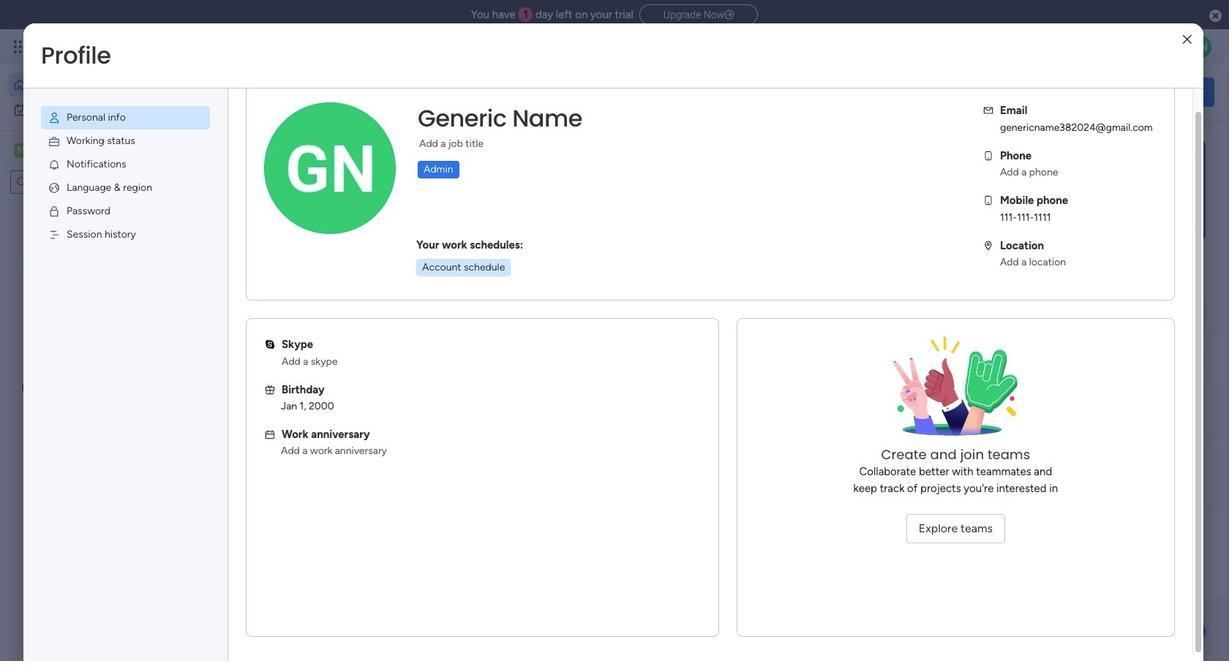 Task type: locate. For each thing, give the bounding box(es) containing it.
v2 user feedback image
[[1007, 84, 1018, 100]]

1 vertical spatial option
[[9, 98, 178, 121]]

workspace image
[[14, 143, 29, 159], [250, 471, 285, 506]]

1 option from the top
[[9, 73, 178, 97]]

5 menu item from the top
[[41, 200, 210, 223]]

1 horizontal spatial component image
[[486, 319, 499, 333]]

1 horizontal spatial workspace image
[[250, 471, 285, 506]]

1 vertical spatial workspace image
[[250, 471, 285, 506]]

3 menu item from the top
[[41, 153, 210, 176]]

language & region image
[[48, 181, 61, 195]]

quick search results list box
[[226, 166, 960, 360]]

0 horizontal spatial workspace image
[[14, 143, 29, 159]]

component image
[[244, 319, 258, 333], [486, 319, 499, 333]]

menu item
[[41, 106, 210, 129], [41, 129, 210, 153], [41, 153, 210, 176], [41, 176, 210, 200], [41, 200, 210, 223], [41, 223, 210, 247]]

public board image
[[244, 296, 260, 312]]

component image for public board image
[[486, 319, 499, 333]]

option up personal info image
[[9, 73, 178, 97]]

0 horizontal spatial component image
[[244, 319, 258, 333]]

component image down public board icon
[[244, 319, 258, 333]]

0 vertical spatial option
[[9, 73, 178, 97]]

dapulse close image
[[1209, 9, 1222, 23]]

add to favorites image
[[436, 297, 451, 311]]

option
[[9, 73, 178, 97], [9, 98, 178, 121]]

session history image
[[48, 228, 61, 241]]

0 vertical spatial workspace image
[[14, 143, 29, 159]]

component image down public board image
[[486, 319, 499, 333]]

1 component image from the left
[[244, 319, 258, 333]]

2 component image from the left
[[486, 319, 499, 333]]

clear search image
[[106, 175, 121, 189]]

public board image
[[486, 296, 502, 312]]

password image
[[48, 205, 61, 218]]

notifications image
[[48, 158, 61, 171]]

None field
[[414, 103, 586, 134]]

option up workspace selection 'element'
[[9, 98, 178, 121]]

Search in workspace field
[[31, 174, 105, 191]]

personal info image
[[48, 111, 61, 124]]

4 menu item from the top
[[41, 176, 210, 200]]



Task type: vqa. For each thing, say whether or not it's contained in the screenshot.
the "Add to favorites" image corresponding to Public board icon
yes



Task type: describe. For each thing, give the bounding box(es) containing it.
workspace image inside 'element'
[[14, 143, 29, 159]]

no teams image
[[883, 337, 1029, 446]]

close my workspaces image
[[226, 427, 244, 445]]

close recently visited image
[[226, 149, 244, 166]]

workspace selection element
[[14, 142, 122, 161]]

1 menu item from the top
[[41, 106, 210, 129]]

v2 bolt switch image
[[1121, 84, 1129, 100]]

getting started element
[[995, 379, 1214, 437]]

2 menu item from the top
[[41, 129, 210, 153]]

dapulse rightstroke image
[[724, 10, 734, 20]]

select product image
[[13, 40, 28, 54]]

templates image image
[[1008, 140, 1201, 241]]

add to favorites image
[[678, 297, 693, 311]]

close image
[[1183, 34, 1192, 45]]

open update feed (inbox) image
[[226, 378, 244, 395]]

2 option from the top
[[9, 98, 178, 121]]

help center element
[[995, 449, 1214, 507]]

working status image
[[48, 135, 61, 148]]

menu menu
[[23, 89, 228, 264]]

generic name image
[[1188, 35, 1212, 59]]

component image for public board icon
[[244, 319, 258, 333]]

6 menu item from the top
[[41, 223, 210, 247]]



